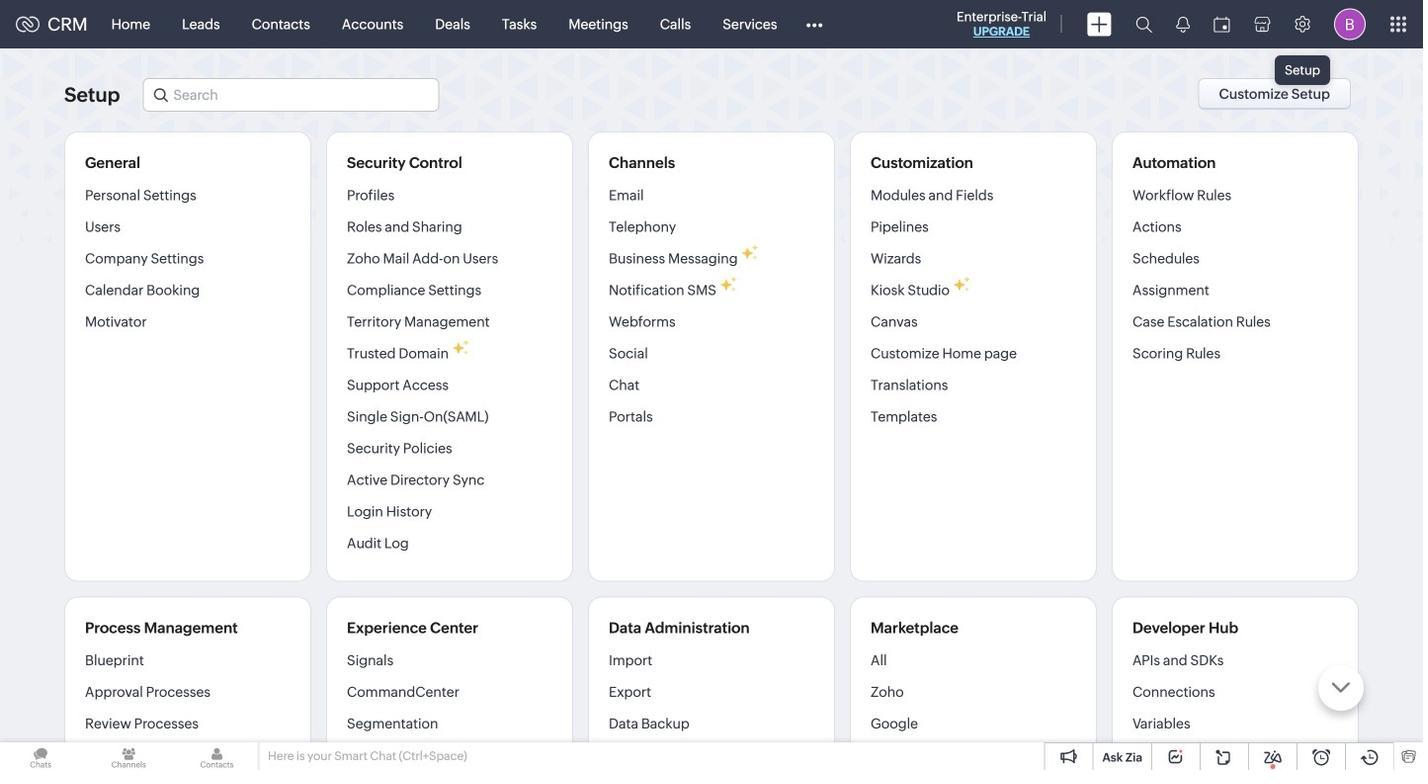 Task type: vqa. For each thing, say whether or not it's contained in the screenshot.
the "Channels" image
yes



Task type: describe. For each thing, give the bounding box(es) containing it.
search element
[[1124, 0, 1165, 48]]

contacts image
[[176, 742, 258, 770]]

create menu element
[[1076, 0, 1124, 48]]

Other Modules field
[[793, 8, 836, 40]]

search image
[[1136, 16, 1153, 33]]

channels image
[[88, 742, 169, 770]]



Task type: locate. For each thing, give the bounding box(es) containing it.
Search text field
[[144, 79, 438, 111]]

calendar image
[[1214, 16, 1231, 32]]

logo image
[[16, 16, 40, 32]]

signals image
[[1176, 16, 1190, 33]]

None field
[[143, 78, 439, 112]]

profile image
[[1335, 8, 1366, 40]]

chats image
[[0, 742, 81, 770]]

profile element
[[1323, 0, 1378, 48]]

create menu image
[[1087, 12, 1112, 36]]

signals element
[[1165, 0, 1202, 48]]



